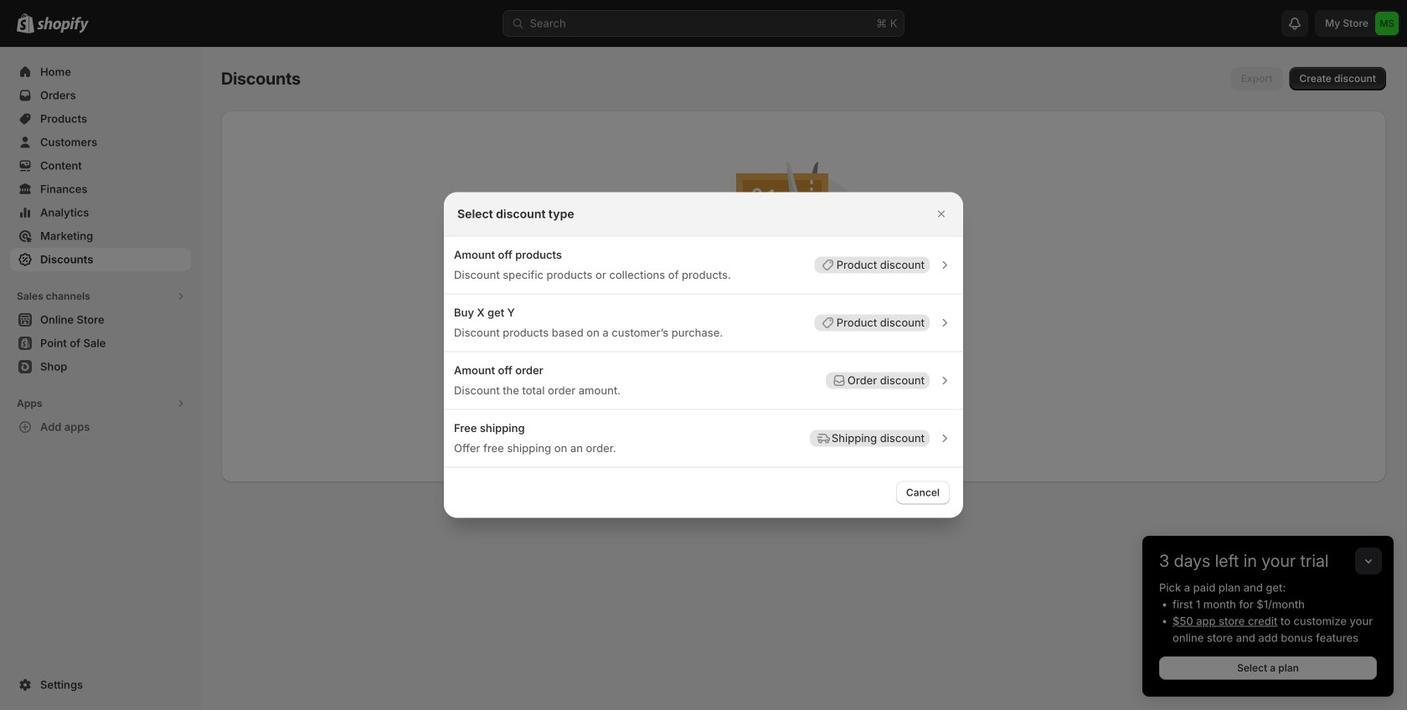 Task type: locate. For each thing, give the bounding box(es) containing it.
dialog
[[0, 192, 1407, 518]]



Task type: describe. For each thing, give the bounding box(es) containing it.
shopify image
[[37, 17, 89, 33]]



Task type: vqa. For each thing, say whether or not it's contained in the screenshot.
dialog
yes



